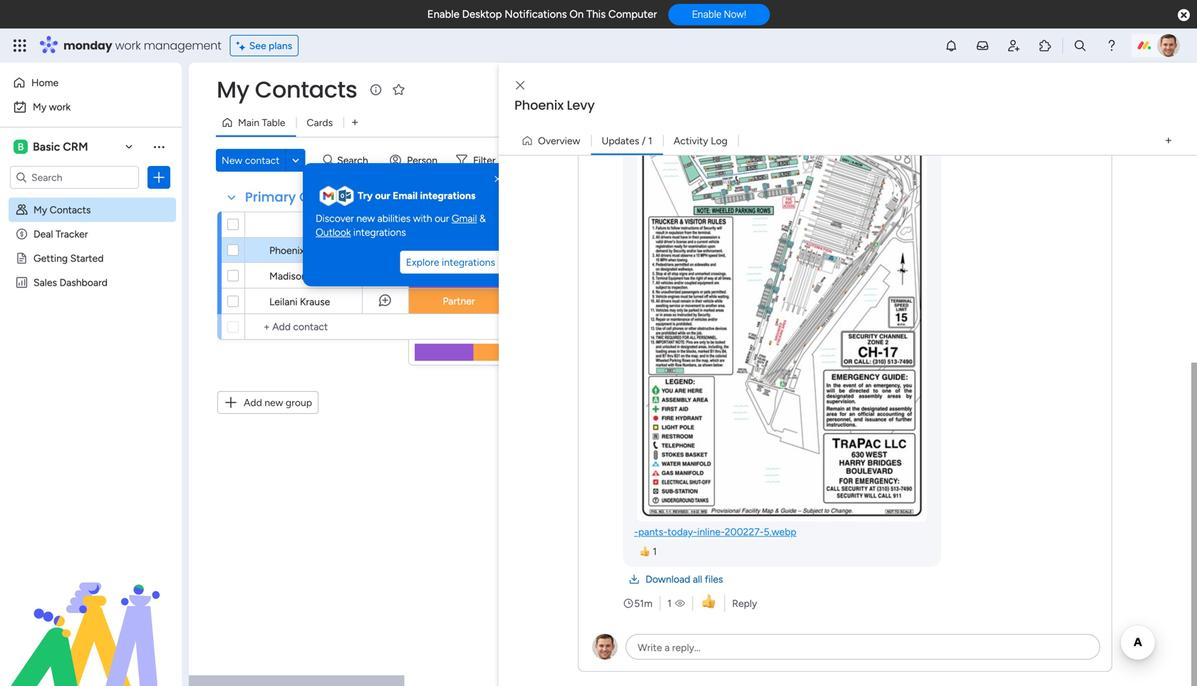 Task type: locate. For each thing, give the bounding box(es) containing it.
work for my
[[49, 101, 71, 113]]

add new group
[[244, 397, 312, 409]]

phoenix levy up overview button on the left of the page
[[515, 96, 595, 114]]

write a reply...
[[638, 642, 701, 654]]

krause
[[300, 296, 330, 308]]

inc
[[689, 296, 702, 307]]

customer down explore integrations
[[437, 269, 481, 281]]

levy up the overview
[[567, 96, 595, 114]]

type
[[448, 219, 470, 231]]

levy down "outlook" button
[[307, 244, 328, 257]]

1 vertical spatial phoenix
[[269, 244, 305, 257]]

contacts up discover on the left top of page
[[299, 188, 359, 206]]

0 horizontal spatial work
[[49, 101, 71, 113]]

1 horizontal spatial new
[[356, 212, 375, 224]]

leilani@email.com link
[[531, 295, 614, 307]]

v2 search image
[[323, 152, 334, 168]]

1 left v2 seen image
[[668, 598, 672, 610]]

0 vertical spatial my contacts
[[217, 74, 357, 105]]

option
[[0, 197, 182, 200]]

work right monday
[[115, 37, 141, 53]]

0 horizontal spatial my contacts
[[33, 204, 91, 216]]

terry turtle image
[[1157, 34, 1180, 57]]

our right with
[[435, 212, 449, 224]]

cards
[[307, 117, 333, 129]]

0 vertical spatial customer
[[437, 244, 481, 256]]

filter
[[473, 154, 496, 166]]

phoenix
[[515, 96, 564, 114], [269, 244, 305, 257]]

1 horizontal spatial add view image
[[1166, 136, 1172, 146]]

monday work management
[[63, 37, 221, 53]]

0 horizontal spatial add view image
[[352, 117, 358, 128]]

-
[[634, 526, 638, 538]]

integrations
[[420, 190, 476, 202], [353, 226, 406, 238], [442, 256, 495, 268]]

1 horizontal spatial phoenix levy
[[515, 96, 595, 114]]

my up the deal
[[33, 204, 47, 216]]

1 horizontal spatial enable
[[692, 8, 722, 20]]

phoenix up madison
[[269, 244, 305, 257]]

1 horizontal spatial my contacts
[[217, 74, 357, 105]]

v2 seen image
[[675, 596, 685, 611]]

integrations up gmail
[[420, 190, 476, 202]]

enable
[[427, 8, 460, 21], [692, 8, 722, 20]]

deal tracker
[[33, 228, 88, 240]]

1 vertical spatial levy
[[307, 244, 328, 257]]

1 right / on the right of page
[[648, 135, 652, 147]]

options image
[[152, 170, 166, 185]]

My Contacts field
[[213, 74, 361, 105]]

0 vertical spatial phoenix levy
[[515, 96, 595, 114]]

1 down pants-
[[653, 546, 657, 558]]

0 vertical spatial new
[[356, 212, 375, 224]]

new inside button
[[265, 397, 283, 409]]

try
[[358, 190, 373, 202]]

1 vertical spatial phoenix levy
[[269, 244, 328, 257]]

list box containing my contacts
[[0, 195, 182, 487]]

0 vertical spatial levy
[[567, 96, 595, 114]]

update feed image
[[976, 38, 990, 53]]

1 horizontal spatial work
[[115, 37, 141, 53]]

try our email integrations
[[358, 190, 476, 202]]

new for discover
[[356, 212, 375, 224]]

today-
[[668, 526, 697, 538]]

work down home
[[49, 101, 71, 113]]

computer
[[608, 8, 657, 21]]

bindeer
[[661, 270, 693, 282]]

1 inside updates / 1 button
[[648, 135, 652, 147]]

1 horizontal spatial email
[[560, 219, 584, 231]]

1
[[648, 135, 652, 147], [653, 546, 657, 558], [668, 598, 672, 610]]

levy
[[567, 96, 595, 114], [307, 244, 328, 257]]

enable left desktop
[[427, 8, 460, 21]]

1 vertical spatial our
[[435, 212, 449, 224]]

1 vertical spatial email
[[560, 219, 584, 231]]

email up phoenix@email.com "link"
[[560, 219, 584, 231]]

activity log button
[[663, 129, 738, 152]]

our
[[375, 190, 390, 202], [435, 212, 449, 224]]

1 vertical spatial my contacts
[[33, 204, 91, 216]]

1 vertical spatial customer
[[437, 269, 481, 281]]

reply
[[732, 598, 757, 610]]

0 vertical spatial add view image
[[352, 117, 358, 128]]

2 enable from the left
[[692, 8, 722, 20]]

add view image
[[352, 117, 358, 128], [1166, 136, 1172, 146]]

1 horizontal spatial our
[[435, 212, 449, 224]]

1 vertical spatial 1
[[653, 546, 657, 558]]

new for add
[[265, 397, 283, 409]]

200227-
[[725, 526, 764, 538]]

51m
[[634, 598, 653, 610]]

hide button
[[577, 149, 629, 172]]

new inside discover new abilities with our gmail & outlook integrations
[[356, 212, 375, 224]]

1 vertical spatial new
[[265, 397, 283, 409]]

my down home
[[33, 101, 46, 113]]

1 horizontal spatial levy
[[567, 96, 595, 114]]

my contacts
[[217, 74, 357, 105], [33, 204, 91, 216]]

1 inside 1 button
[[653, 546, 657, 558]]

dashboard
[[59, 276, 108, 289]]

basic crm
[[33, 140, 88, 154]]

Search in workspace field
[[30, 169, 119, 186]]

0 vertical spatial work
[[115, 37, 141, 53]]

levy inside 'field'
[[567, 96, 595, 114]]

plans
[[269, 40, 292, 52]]

my contacts up deal tracker
[[33, 204, 91, 216]]

overview button
[[516, 129, 591, 152]]

phoenix levy up madison doyle
[[269, 244, 328, 257]]

new contact button
[[216, 149, 285, 172]]

1 button
[[634, 543, 663, 560]]

download all files
[[646, 573, 723, 585]]

enable left 'now!' at top right
[[692, 8, 722, 20]]

show board description image
[[367, 83, 384, 97]]

contacts inside field
[[299, 188, 359, 206]]

Primary Contacts field
[[242, 188, 363, 207]]

1 vertical spatial add view image
[[1166, 136, 1172, 146]]

our right try
[[375, 190, 390, 202]]

0 horizontal spatial 1
[[648, 135, 652, 147]]

my
[[217, 74, 249, 105], [33, 101, 46, 113], [33, 204, 47, 216]]

2 vertical spatial integrations
[[442, 256, 495, 268]]

outlook
[[316, 226, 351, 238]]

customer up explore integrations
[[437, 244, 481, 256]]

lottie animation element
[[0, 542, 182, 686]]

crm
[[63, 140, 88, 154]]

add
[[244, 397, 262, 409]]

0 horizontal spatial our
[[375, 190, 390, 202]]

email up abilities on the left
[[393, 190, 418, 202]]

doyle
[[310, 270, 335, 282]]

1 horizontal spatial 1
[[653, 546, 657, 558]]

filter button
[[450, 149, 518, 172]]

0 vertical spatial phoenix
[[515, 96, 564, 114]]

list box
[[0, 195, 182, 487]]

contacts
[[255, 74, 357, 105], [299, 188, 359, 206], [50, 204, 91, 216]]

Phoenix Levy field
[[511, 96, 1182, 115]]

management
[[144, 37, 221, 53]]

integrations down abilities on the left
[[353, 226, 406, 238]]

workspace image
[[14, 139, 28, 155]]

home link
[[9, 71, 173, 94]]

integrations down the type field
[[442, 256, 495, 268]]

new right "add"
[[265, 397, 283, 409]]

new down try
[[356, 212, 375, 224]]

1 horizontal spatial phoenix
[[515, 96, 564, 114]]

-pants-today-inline-200227-5.webp
[[634, 526, 797, 538]]

sales dashboard
[[33, 276, 108, 289]]

1 customer from the top
[[437, 244, 481, 256]]

leilani krause
[[269, 296, 330, 308]]

2 horizontal spatial 1
[[668, 598, 672, 610]]

reply...
[[672, 642, 701, 654]]

contacts up cards
[[255, 74, 357, 105]]

dapulse drag 2 image
[[501, 359, 506, 375]]

phoenix levy inside phoenix levy 'field'
[[515, 96, 595, 114]]

0 vertical spatial 1
[[648, 135, 652, 147]]

contacts up tracker
[[50, 204, 91, 216]]

log
[[711, 135, 728, 147]]

my contacts up table
[[217, 74, 357, 105]]

0 horizontal spatial enable
[[427, 8, 460, 21]]

0 horizontal spatial levy
[[307, 244, 328, 257]]

Company field
[[660, 217, 710, 233]]

new
[[222, 154, 242, 166]]

phoenix levy
[[515, 96, 595, 114], [269, 244, 328, 257]]

0 horizontal spatial new
[[265, 397, 283, 409]]

workspace selection element
[[14, 138, 90, 155]]

my inside "list box"
[[33, 204, 47, 216]]

home option
[[9, 71, 173, 94]]

phoenix down close image at the left top
[[515, 96, 564, 114]]

work inside my work 'option'
[[49, 101, 71, 113]]

reply link
[[732, 598, 757, 610]]

lottie animation image
[[0, 542, 182, 686]]

enable inside button
[[692, 8, 722, 20]]

madison@email.com
[[529, 270, 615, 281]]

1 vertical spatial work
[[49, 101, 71, 113]]

getting started
[[33, 252, 104, 264]]

my contacts inside "list box"
[[33, 204, 91, 216]]

0 vertical spatial our
[[375, 190, 390, 202]]

my inside 'option'
[[33, 101, 46, 113]]

contact
[[245, 154, 280, 166]]

1 enable from the left
[[427, 8, 460, 21]]

1 vertical spatial integrations
[[353, 226, 406, 238]]

0 vertical spatial email
[[393, 190, 418, 202]]

add new group button
[[217, 391, 319, 414]]

our inside discover new abilities with our gmail & outlook integrations
[[435, 212, 449, 224]]



Task type: describe. For each thing, give the bounding box(es) containing it.
select product image
[[13, 38, 27, 53]]

notifications image
[[944, 38, 958, 53]]

leilani
[[269, 296, 297, 308]]

updates / 1 button
[[591, 129, 663, 152]]

sort button
[[522, 149, 572, 172]]

discover
[[316, 212, 354, 224]]

phoenix@email.com link
[[527, 244, 617, 256]]

madison@email.com link
[[526, 270, 618, 281]]

Search field
[[334, 150, 376, 170]]

explore integrations button
[[400, 251, 501, 274]]

explore
[[406, 256, 439, 268]]

cards button
[[296, 111, 344, 134]]

hsbf
[[674, 245, 697, 257]]

pear
[[669, 296, 687, 307]]

see
[[249, 40, 266, 52]]

help image
[[1105, 38, 1119, 53]]

add to favorites image
[[392, 82, 406, 97]]

workspace options image
[[152, 139, 166, 154]]

a
[[665, 642, 670, 654]]

Email field
[[557, 217, 588, 233]]

/
[[642, 135, 646, 147]]

overview
[[538, 135, 580, 147]]

angle down image
[[292, 155, 299, 166]]

this
[[586, 8, 606, 21]]

2 vertical spatial 1
[[668, 598, 672, 610]]

monday
[[63, 37, 112, 53]]

dapulse close image
[[1178, 8, 1190, 23]]

Type field
[[444, 217, 473, 233]]

deal
[[33, 228, 53, 240]]

enable now! button
[[669, 4, 770, 25]]

contact
[[308, 218, 345, 231]]

my work
[[33, 101, 71, 113]]

company
[[664, 219, 707, 231]]

tracker
[[56, 228, 88, 240]]

5.webp
[[764, 526, 797, 538]]

person
[[407, 154, 438, 166]]

person button
[[384, 149, 446, 172]]

integrations inside button
[[442, 256, 495, 268]]

b
[[18, 141, 24, 153]]

inc.
[[695, 270, 709, 282]]

close image
[[516, 80, 525, 91]]

all
[[693, 573, 702, 585]]

started
[[70, 252, 104, 264]]

activity log
[[674, 135, 728, 147]]

group
[[286, 397, 312, 409]]

pants-
[[638, 526, 668, 538]]

madison doyle
[[269, 270, 335, 282]]

enable for enable desktop notifications on this computer
[[427, 8, 460, 21]]

0 horizontal spatial phoenix
[[269, 244, 305, 257]]

public board image
[[15, 252, 29, 265]]

enable desktop notifications on this computer
[[427, 8, 657, 21]]

my work link
[[9, 95, 173, 118]]

primary contacts
[[245, 188, 359, 206]]

write
[[638, 642, 662, 654]]

2 customer from the top
[[437, 269, 481, 281]]

explore integrations
[[406, 256, 495, 268]]

0 horizontal spatial phoenix levy
[[269, 244, 328, 257]]

0 horizontal spatial email
[[393, 190, 418, 202]]

with
[[413, 212, 432, 224]]

help
[[1137, 650, 1162, 665]]

updates
[[602, 135, 639, 147]]

sales
[[33, 276, 57, 289]]

notifications
[[505, 8, 567, 21]]

phoenix inside 'field'
[[515, 96, 564, 114]]

arrow down image
[[501, 152, 518, 169]]

on
[[570, 8, 584, 21]]

enable for enable now!
[[692, 8, 722, 20]]

main
[[238, 117, 259, 129]]

discover new abilities with our gmail & outlook integrations
[[316, 212, 486, 238]]

0 vertical spatial integrations
[[420, 190, 476, 202]]

primary
[[245, 188, 296, 206]]

basic
[[33, 140, 60, 154]]

work for monday
[[115, 37, 141, 53]]

files
[[705, 573, 723, 585]]

invite members image
[[1007, 38, 1021, 53]]

+ Add contact text field
[[252, 319, 402, 336]]

main table button
[[216, 111, 296, 134]]

phoenix@email.com
[[530, 244, 614, 256]]

download
[[646, 573, 690, 585]]

gmail
[[452, 212, 477, 224]]

bindeer inc.
[[661, 270, 709, 282]]

pear inc
[[669, 296, 702, 307]]

new contact
[[222, 154, 280, 166]]

updates / 1
[[602, 135, 652, 147]]

now!
[[724, 8, 746, 20]]

table
[[262, 117, 285, 129]]

email inside field
[[560, 219, 584, 231]]

getting
[[33, 252, 68, 264]]

see plans
[[249, 40, 292, 52]]

contacts for 'primary contacts' field
[[299, 188, 359, 206]]

my up 'main'
[[217, 74, 249, 105]]

inline-
[[697, 526, 725, 538]]

&
[[480, 212, 486, 224]]

abilities
[[377, 212, 411, 224]]

public dashboard image
[[15, 276, 29, 289]]

hide
[[599, 154, 621, 166]]

-pants-today-inline-200227-5.webp link
[[634, 526, 797, 538]]

my work option
[[9, 95, 173, 118]]

sort
[[545, 154, 564, 166]]

activity
[[674, 135, 708, 147]]

partner
[[443, 295, 475, 307]]

integrations inside discover new abilities with our gmail & outlook integrations
[[353, 226, 406, 238]]

contacts for the my contacts field
[[255, 74, 357, 105]]

gmail button
[[452, 212, 477, 226]]

monday marketplace image
[[1038, 38, 1053, 53]]

search everything image
[[1073, 38, 1087, 53]]

home
[[31, 77, 59, 89]]

main table
[[238, 117, 285, 129]]



Task type: vqa. For each thing, say whether or not it's contained in the screenshot.
right Email
yes



